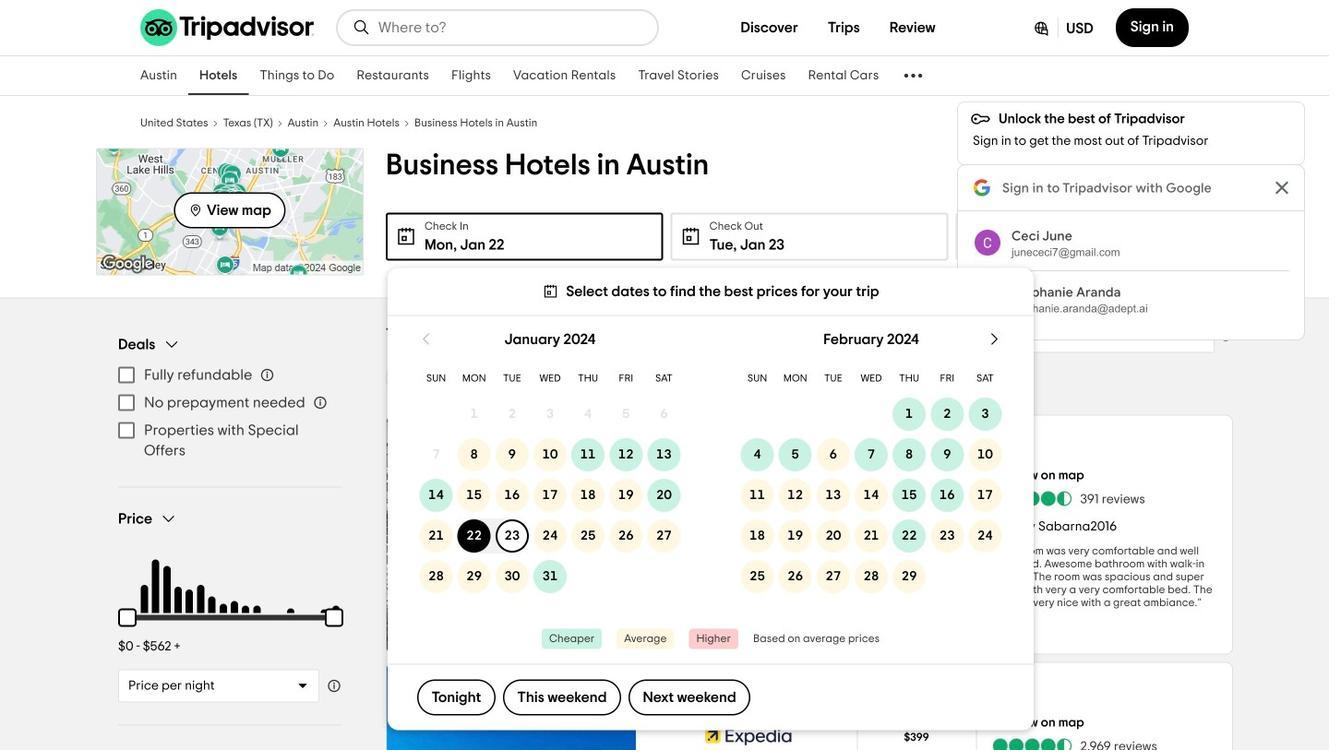 Task type: locate. For each thing, give the bounding box(es) containing it.
grid
[[417, 316, 683, 597], [739, 316, 1005, 597]]

0 vertical spatial group
[[118, 336, 342, 465]]

canopy image
[[705, 468, 792, 505]]

1 vertical spatial group
[[107, 510, 355, 703]]

1 horizontal spatial grid
[[739, 316, 1005, 597]]

next month image
[[986, 330, 1005, 349]]

row
[[417, 364, 683, 394], [739, 364, 1005, 394], [417, 394, 683, 435], [739, 394, 1005, 435], [417, 435, 683, 476], [739, 435, 1005, 476], [417, 476, 683, 516], [739, 476, 1005, 516], [417, 516, 683, 557], [739, 516, 1005, 557], [417, 557, 683, 597], [739, 557, 1005, 597]]

1 row group from the left
[[417, 394, 683, 597]]

None search field
[[338, 11, 658, 44]]

row group
[[417, 394, 683, 597], [739, 394, 1005, 597]]

february 29, 2024 cell
[[891, 561, 929, 594]]

2 row group from the left
[[739, 394, 1005, 597]]

hotel and grounds at night image
[[387, 664, 636, 751]]

february 20, 2024 cell
[[815, 520, 853, 553]]

february 27, 2024 cell
[[815, 561, 853, 594]]

1 horizontal spatial row group
[[739, 394, 1005, 597]]

Search search field
[[379, 19, 643, 36]]

group
[[118, 336, 342, 465], [107, 510, 355, 703]]

february 21, 2024 cell
[[853, 520, 891, 553]]

0 horizontal spatial row group
[[417, 394, 683, 597]]

4.5 of 5 bubbles. 2,969 reviews element
[[992, 737, 1158, 751]]

february 22, 2024 cell
[[891, 520, 929, 553]]

exterior image
[[387, 416, 636, 654]]

save to a trip image
[[599, 431, 622, 453]]

menu
[[118, 362, 342, 465]]

0 horizontal spatial grid
[[417, 316, 683, 597]]

carousel of images figure
[[387, 416, 636, 654]]

4.5 of 5 bubbles. 391 reviews element
[[992, 490, 1146, 508]]

expedia.com image
[[705, 719, 792, 751]]

february 28, 2024 cell
[[853, 561, 891, 594]]

sabarna2016 image
[[992, 516, 1015, 538]]

maximum price slider
[[314, 598, 355, 639]]



Task type: vqa. For each thing, say whether or not it's contained in the screenshot.
See all "Link" at the bottom right
no



Task type: describe. For each thing, give the bounding box(es) containing it.
save to a trip image
[[599, 678, 622, 701]]

february 24, 2024 cell
[[967, 520, 1005, 553]]

minimum price slider
[[107, 598, 148, 639]]

february 23, 2024 cell
[[929, 520, 967, 553]]

search image
[[353, 18, 371, 37]]

tripadvisor image
[[140, 9, 314, 46]]

1 grid from the left
[[417, 316, 683, 597]]

previous month image
[[417, 330, 436, 349]]

2 grid from the left
[[739, 316, 1005, 597]]



